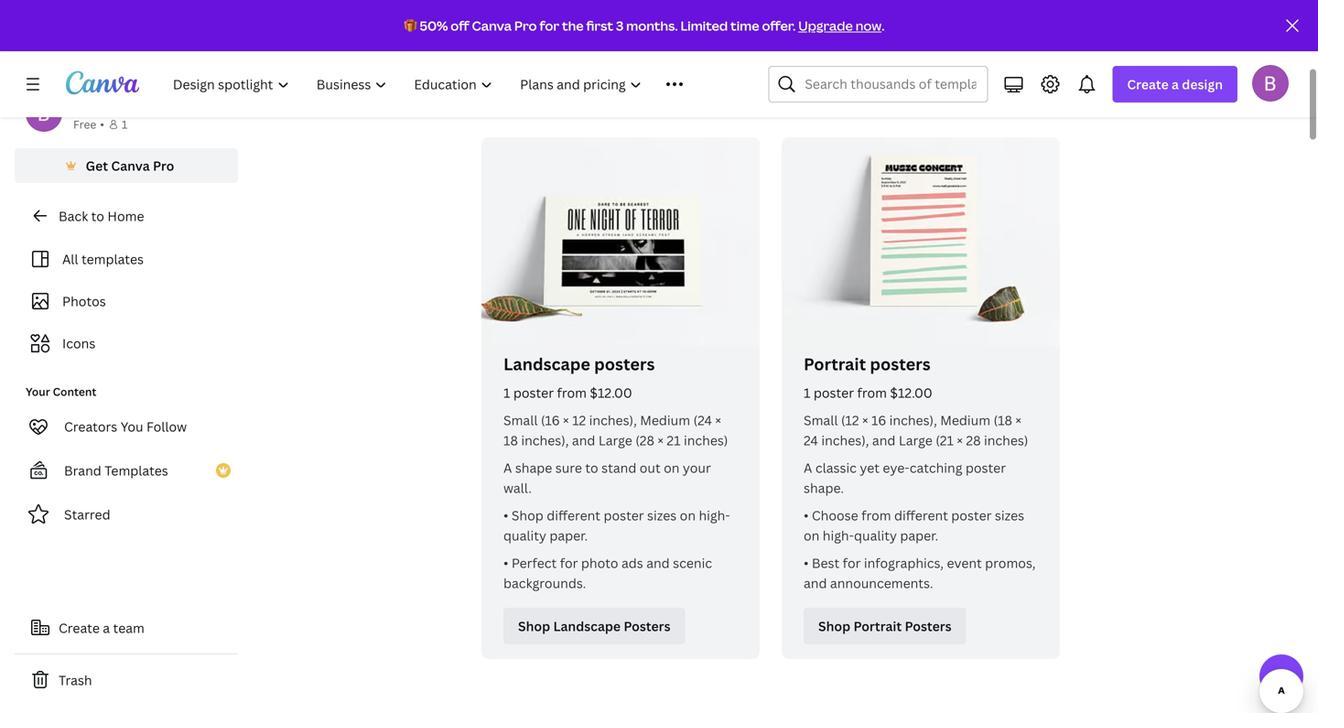 Task type: vqa. For each thing, say whether or not it's contained in the screenshot.
+
no



Task type: locate. For each thing, give the bounding box(es) containing it.
posters for landscape
[[594, 353, 655, 375]]

1
[[122, 117, 128, 132], [504, 384, 510, 402], [804, 384, 811, 402]]

sizes down out
[[647, 507, 677, 524]]

a up wall. on the bottom
[[504, 459, 512, 477]]

1 posters from the left
[[624, 618, 671, 635]]

a for team
[[103, 619, 110, 637]]

1 right free •
[[122, 117, 128, 132]]

1 vertical spatial on
[[680, 507, 696, 524]]

stand
[[602, 459, 637, 477]]

poster up (12
[[814, 384, 854, 402]]

0 horizontal spatial $12.00
[[590, 384, 632, 402]]

2 quality from the left
[[854, 527, 897, 544]]

sizes up promos,
[[995, 507, 1025, 524]]

1 $12.00 from the left
[[590, 384, 632, 402]]

on up the scenic
[[680, 507, 696, 524]]

promos,
[[985, 554, 1036, 572]]

0 horizontal spatial sizes
[[647, 507, 677, 524]]

1 horizontal spatial large
[[899, 432, 933, 449]]

🎁 50% off canva pro for the first 3 months. limited time offer. upgrade now .
[[404, 17, 885, 34]]

.
[[882, 17, 885, 34]]

2 inches) from the left
[[984, 432, 1029, 449]]

× left the 28
[[957, 432, 963, 449]]

from for portrait
[[857, 384, 887, 402]]

0 vertical spatial landscape
[[504, 353, 591, 375]]

quality up infographics,
[[854, 527, 897, 544]]

back to home
[[59, 207, 144, 225]]

inches),
[[589, 412, 637, 429], [890, 412, 937, 429], [521, 432, 569, 449], [822, 432, 869, 449]]

paper. up the photo
[[550, 527, 588, 544]]

for right best
[[843, 554, 861, 572]]

for inside • best for infographics, event promos, and announcements.
[[843, 554, 861, 572]]

for for portrait
[[843, 554, 861, 572]]

1 horizontal spatial a
[[1172, 76, 1179, 93]]

to inside the a shape sure to stand out on your wall.
[[585, 459, 599, 477]]

high- down choose
[[823, 527, 854, 544]]

posters
[[624, 618, 671, 635], [905, 618, 952, 635]]

medium inside small (16 × 12 inches), medium (24 × 18 inches), and large (28 × 21 inches)
[[640, 412, 690, 429]]

from for landscape
[[557, 384, 587, 402]]

poster inside portrait posters 1 poster from $12.00
[[814, 384, 854, 402]]

on up best
[[804, 527, 820, 544]]

create
[[1128, 76, 1169, 93], [59, 619, 100, 637]]

paper. up infographics,
[[900, 527, 939, 544]]

2 horizontal spatial 1
[[804, 384, 811, 402]]

• left choose
[[804, 507, 809, 524]]

large left (21
[[899, 432, 933, 449]]

back
[[59, 207, 88, 225]]

different down a classic yet eye-catching poster shape.
[[895, 507, 949, 524]]

small up 24
[[804, 412, 838, 429]]

1 vertical spatial a
[[103, 619, 110, 637]]

0 vertical spatial pro
[[514, 17, 537, 34]]

posters inside portrait posters 1 poster from $12.00
[[870, 353, 931, 375]]

1 inside "landscape posters 1 poster from $12.00"
[[504, 384, 510, 402]]

pro up back to home link
[[153, 157, 174, 174]]

from right choose
[[862, 507, 891, 524]]

perfect
[[512, 554, 557, 572]]

and right ads
[[647, 554, 670, 572]]

2 sizes from the left
[[995, 507, 1025, 524]]

1 horizontal spatial posters
[[905, 618, 952, 635]]

0 vertical spatial a
[[1172, 76, 1179, 93]]

21
[[667, 432, 681, 449]]

a inside the a shape sure to stand out on your wall.
[[504, 459, 512, 477]]

inches), right 16
[[890, 412, 937, 429]]

shop down first
[[566, 54, 642, 94]]

and down 16
[[873, 432, 896, 449]]

2 large from the left
[[899, 432, 933, 449]]

1 horizontal spatial to
[[585, 459, 599, 477]]

1 horizontal spatial paper.
[[900, 527, 939, 544]]

1 horizontal spatial create
[[1128, 76, 1169, 93]]

to right back
[[91, 207, 104, 225]]

1 large from the left
[[599, 432, 633, 449]]

shop inside the • shop different poster sizes on high- quality paper.
[[512, 507, 544, 524]]

create left design
[[1128, 76, 1169, 93]]

best
[[812, 554, 840, 572]]

• perfect for photo ads and scenic backgrounds.
[[504, 554, 712, 592]]

create inside dropdown button
[[1128, 76, 1169, 93]]

1 horizontal spatial 1
[[504, 384, 510, 402]]

canva right off
[[472, 17, 512, 34]]

sizes inside • choose from different poster sizes on high-quality paper.
[[995, 507, 1025, 524]]

posters for landscape posters
[[624, 618, 671, 635]]

1 horizontal spatial quality
[[854, 527, 897, 544]]

from up 12
[[557, 384, 587, 402]]

on right out
[[664, 459, 680, 477]]

• down wall. on the bottom
[[504, 507, 509, 524]]

0 vertical spatial canva
[[472, 17, 512, 34]]

and down best
[[804, 575, 827, 592]]

poster
[[514, 384, 554, 402], [814, 384, 854, 402], [966, 459, 1006, 477], [604, 507, 644, 524], [952, 507, 992, 524]]

0 horizontal spatial canva
[[111, 157, 150, 174]]

0 horizontal spatial pro
[[153, 157, 174, 174]]

a
[[1172, 76, 1179, 93], [103, 619, 110, 637]]

1 horizontal spatial high-
[[823, 527, 854, 544]]

on inside • choose from different poster sizes on high-quality paper.
[[804, 527, 820, 544]]

eye-
[[883, 459, 910, 477]]

small
[[504, 412, 538, 429], [804, 412, 838, 429]]

1 vertical spatial high-
[[823, 527, 854, 544]]

portrait inside portrait posters 1 poster from $12.00
[[804, 353, 866, 375]]

limited
[[681, 17, 728, 34]]

small (12 × 16 inches), medium (18 × 24 inches), and large (21 × 28 inches)
[[804, 412, 1029, 449]]

1 medium from the left
[[640, 412, 690, 429]]

landscape up (16
[[504, 353, 591, 375]]

portrait posters image
[[782, 137, 1060, 346]]

shop landscape posters
[[518, 618, 671, 635]]

$12.00 up small (16 × 12 inches), medium (24 × 18 inches), and large (28 × 21 inches)
[[590, 384, 632, 402]]

a inside a classic yet eye-catching poster shape.
[[804, 459, 813, 477]]

small for portrait posters
[[804, 412, 838, 429]]

a
[[504, 459, 512, 477], [804, 459, 813, 477]]

choose
[[812, 507, 859, 524]]

0 horizontal spatial different
[[547, 507, 601, 524]]

for left the photo
[[560, 554, 578, 572]]

0 vertical spatial portrait
[[804, 353, 866, 375]]

inches) inside small (16 × 12 inches), medium (24 × 18 inches), and large (28 × 21 inches)
[[684, 432, 728, 449]]

(21
[[936, 432, 954, 449]]

shop landscape posters link
[[504, 608, 685, 645]]

small inside small (16 × 12 inches), medium (24 × 18 inches), and large (28 × 21 inches)
[[504, 412, 538, 429]]

0 horizontal spatial paper.
[[550, 527, 588, 544]]

$12.00 for landscape posters
[[590, 384, 632, 402]]

× left 16
[[863, 412, 869, 429]]

paper. inside • choose from different poster sizes on high-quality paper.
[[900, 527, 939, 544]]

0 horizontal spatial large
[[599, 432, 633, 449]]

different inside • choose from different poster sizes on high-quality paper.
[[895, 507, 949, 524]]

0 vertical spatial to
[[91, 207, 104, 225]]

off
[[451, 17, 469, 34]]

landscape down • perfect for photo ads and scenic backgrounds.
[[553, 618, 621, 635]]

1 horizontal spatial pro
[[514, 17, 537, 34]]

paper.
[[550, 527, 588, 544], [900, 527, 939, 544]]

on inside the • shop different poster sizes on high- quality paper.
[[680, 507, 696, 524]]

creators you follow link
[[15, 408, 238, 445]]

2 $12.00 from the left
[[890, 384, 933, 402]]

2 small from the left
[[804, 412, 838, 429]]

$12.00
[[590, 384, 632, 402], [890, 384, 933, 402]]

photo
[[581, 554, 619, 572]]

1 horizontal spatial small
[[804, 412, 838, 429]]

0 horizontal spatial medium
[[640, 412, 690, 429]]

2 paper. from the left
[[900, 527, 939, 544]]

0 horizontal spatial a
[[103, 619, 110, 637]]

inches) down (18
[[984, 432, 1029, 449]]

1 for landscape
[[504, 384, 510, 402]]

0 horizontal spatial posters
[[624, 618, 671, 635]]

large inside small (16 × 12 inches), medium (24 × 18 inches), and large (28 × 21 inches)
[[599, 432, 633, 449]]

posters up small (16 × 12 inches), medium (24 × 18 inches), and large (28 × 21 inches)
[[594, 353, 655, 375]]

× right (18
[[1016, 412, 1022, 429]]

1 horizontal spatial sizes
[[995, 507, 1025, 524]]

1 quality from the left
[[504, 527, 547, 544]]

0 horizontal spatial to
[[91, 207, 104, 225]]

0 vertical spatial create
[[1128, 76, 1169, 93]]

different down sure
[[547, 507, 601, 524]]

medium
[[640, 412, 690, 429], [941, 412, 991, 429]]

on inside the a shape sure to stand out on your wall.
[[664, 459, 680, 477]]

out
[[640, 459, 661, 477]]

a classic yet eye-catching poster shape.
[[804, 459, 1006, 497]]

×
[[563, 412, 569, 429], [715, 412, 722, 429], [863, 412, 869, 429], [1016, 412, 1022, 429], [658, 432, 664, 449], [957, 432, 963, 449]]

canva right get at the left top of page
[[111, 157, 150, 174]]

1 small from the left
[[504, 412, 538, 429]]

shop for shop portrait posters
[[819, 618, 851, 635]]

small inside small (12 × 16 inches), medium (18 × 24 inches), and large (21 × 28 inches)
[[804, 412, 838, 429]]

for for landscape
[[560, 554, 578, 572]]

team
[[113, 619, 145, 637]]

poster up (16
[[514, 384, 554, 402]]

poster down the 28
[[966, 459, 1006, 477]]

large for portrait posters
[[899, 432, 933, 449]]

1 horizontal spatial a
[[804, 459, 813, 477]]

small up 18
[[504, 412, 538, 429]]

medium up the 28
[[941, 412, 991, 429]]

0 vertical spatial on
[[664, 459, 680, 477]]

follow
[[146, 418, 187, 435]]

2 posters from the left
[[905, 618, 952, 635]]

all templates link
[[26, 242, 227, 277]]

shop down best
[[819, 618, 851, 635]]

top level navigation element
[[161, 66, 725, 103], [161, 66, 725, 103]]

brand templates link
[[15, 452, 238, 489]]

to right sure
[[585, 459, 599, 477]]

1 horizontal spatial different
[[895, 507, 949, 524]]

• left best
[[804, 554, 809, 572]]

get
[[86, 157, 108, 174]]

posters up 16
[[870, 353, 931, 375]]

medium for portrait posters
[[941, 412, 991, 429]]

(18
[[994, 412, 1013, 429]]

1 horizontal spatial $12.00
[[890, 384, 933, 402]]

1 sizes from the left
[[647, 507, 677, 524]]

1 vertical spatial portrait
[[854, 618, 902, 635]]

for inside • perfect for photo ads and scenic backgrounds.
[[560, 554, 578, 572]]

shop down wall. on the bottom
[[512, 507, 544, 524]]

• inside • best for infographics, event promos, and announcements.
[[804, 554, 809, 572]]

pro
[[514, 17, 537, 34], [153, 157, 174, 174]]

a left team
[[103, 619, 110, 637]]

posters down limited
[[648, 54, 761, 94]]

2 vertical spatial on
[[804, 527, 820, 544]]

inches) down (24
[[684, 432, 728, 449]]

portrait down announcements.
[[854, 618, 902, 635]]

create a design
[[1128, 76, 1223, 93]]

1 a from the left
[[504, 459, 512, 477]]

(16
[[541, 412, 560, 429]]

0 horizontal spatial quality
[[504, 527, 547, 544]]

1 up 18
[[504, 384, 510, 402]]

posters down • best for infographics, event promos, and announcements. in the bottom of the page
[[905, 618, 952, 635]]

from inside "landscape posters 1 poster from $12.00"
[[557, 384, 587, 402]]

• best for infographics, event promos, and announcements.
[[804, 554, 1036, 592]]

portrait up (12
[[804, 353, 866, 375]]

and inside small (12 × 16 inches), medium (18 × 24 inches), and large (21 × 28 inches)
[[873, 432, 896, 449]]

2 different from the left
[[895, 507, 949, 524]]

posters
[[648, 54, 761, 94], [594, 353, 655, 375], [870, 353, 931, 375]]

on
[[664, 459, 680, 477], [680, 507, 696, 524], [804, 527, 820, 544]]

and down 12
[[572, 432, 596, 449]]

creators you follow
[[64, 418, 187, 435]]

1 vertical spatial canva
[[111, 157, 150, 174]]

high- down your
[[699, 507, 730, 524]]

poster for portrait
[[814, 384, 854, 402]]

•
[[100, 117, 104, 132], [504, 507, 509, 524], [804, 507, 809, 524], [504, 554, 509, 572], [804, 554, 809, 572]]

1 vertical spatial to
[[585, 459, 599, 477]]

poster up the event
[[952, 507, 992, 524]]

• inside • choose from different poster sizes on high-quality paper.
[[804, 507, 809, 524]]

landscape posters image
[[482, 137, 760, 346]]

poster inside the • shop different poster sizes on high- quality paper.
[[604, 507, 644, 524]]

0 vertical spatial high-
[[699, 507, 730, 524]]

posters down ads
[[624, 618, 671, 635]]

large inside small (12 × 16 inches), medium (18 × 24 inches), and large (21 × 28 inches)
[[899, 432, 933, 449]]

0 horizontal spatial high-
[[699, 507, 730, 524]]

high- inside • choose from different poster sizes on high-quality paper.
[[823, 527, 854, 544]]

0 horizontal spatial a
[[504, 459, 512, 477]]

inches), down (16
[[521, 432, 569, 449]]

sizes
[[647, 507, 677, 524], [995, 507, 1025, 524]]

upgrade
[[799, 17, 853, 34]]

1 inside portrait posters 1 poster from $12.00
[[804, 384, 811, 402]]

0 horizontal spatial create
[[59, 619, 100, 637]]

shop portrait posters
[[819, 618, 952, 635]]

create a design button
[[1113, 66, 1238, 103]]

shape.
[[804, 479, 844, 497]]

1 up 24
[[804, 384, 811, 402]]

• for • choose from different poster sizes on high-quality paper.
[[804, 507, 809, 524]]

0 horizontal spatial 1
[[122, 117, 128, 132]]

catching
[[910, 459, 963, 477]]

scenic
[[673, 554, 712, 572]]

poster inside "landscape posters 1 poster from $12.00"
[[514, 384, 554, 402]]

• inside the • shop different poster sizes on high- quality paper.
[[504, 507, 509, 524]]

$12.00 for portrait posters
[[890, 384, 933, 402]]

shop down backgrounds.
[[518, 618, 550, 635]]

from
[[557, 384, 587, 402], [857, 384, 887, 402], [862, 507, 891, 524]]

a for portrait
[[804, 459, 813, 477]]

a left design
[[1172, 76, 1179, 93]]

starred
[[64, 506, 110, 523]]

$12.00 up small (12 × 16 inches), medium (18 × 24 inches), and large (21 × 28 inches)
[[890, 384, 933, 402]]

• for • best for infographics, event promos, and announcements.
[[804, 554, 809, 572]]

• inside • perfect for photo ads and scenic backgrounds.
[[504, 554, 509, 572]]

create left team
[[59, 619, 100, 637]]

first
[[586, 17, 613, 34]]

$12.00 inside portrait posters 1 poster from $12.00
[[890, 384, 933, 402]]

2 medium from the left
[[941, 412, 991, 429]]

1 horizontal spatial inches)
[[984, 432, 1029, 449]]

1 inches) from the left
[[684, 432, 728, 449]]

backgrounds.
[[504, 575, 586, 592]]

1 paper. from the left
[[550, 527, 588, 544]]

create inside button
[[59, 619, 100, 637]]

2 a from the left
[[804, 459, 813, 477]]

medium up 21 at the bottom right of the page
[[640, 412, 690, 429]]

a inside dropdown button
[[1172, 76, 1179, 93]]

1 vertical spatial create
[[59, 619, 100, 637]]

pro left the the
[[514, 17, 537, 34]]

create a team
[[59, 619, 145, 637]]

shop
[[566, 54, 642, 94], [512, 507, 544, 524], [518, 618, 550, 635], [819, 618, 851, 635]]

starred link
[[15, 496, 238, 533]]

and inside small (16 × 12 inches), medium (24 × 18 inches), and large (28 × 21 inches)
[[572, 432, 596, 449]]

posters inside "landscape posters 1 poster from $12.00"
[[594, 353, 655, 375]]

0 horizontal spatial small
[[504, 412, 538, 429]]

1 horizontal spatial medium
[[941, 412, 991, 429]]

from inside portrait posters 1 poster from $12.00
[[857, 384, 887, 402]]

a inside button
[[103, 619, 110, 637]]

28
[[966, 432, 981, 449]]

inches) inside small (12 × 16 inches), medium (18 × 24 inches), and large (21 × 28 inches)
[[984, 432, 1029, 449]]

posters for portrait
[[870, 353, 931, 375]]

Search search field
[[805, 67, 976, 102]]

a up "shape."
[[804, 459, 813, 477]]

and
[[572, 432, 596, 449], [873, 432, 896, 449], [647, 554, 670, 572], [804, 575, 827, 592]]

quality up perfect at the bottom
[[504, 527, 547, 544]]

large up stand in the bottom left of the page
[[599, 432, 633, 449]]

posters for shop
[[648, 54, 761, 94]]

$12.00 inside "landscape posters 1 poster from $12.00"
[[590, 384, 632, 402]]

0 horizontal spatial inches)
[[684, 432, 728, 449]]

• left perfect at the bottom
[[504, 554, 509, 572]]

inches) for portrait posters
[[984, 432, 1029, 449]]

medium inside small (12 × 16 inches), medium (18 × 24 inches), and large (21 × 28 inches)
[[941, 412, 991, 429]]

1 different from the left
[[547, 507, 601, 524]]

a for design
[[1172, 76, 1179, 93]]

1 vertical spatial pro
[[153, 157, 174, 174]]

poster down the a shape sure to stand out on your wall.
[[604, 507, 644, 524]]

None search field
[[769, 66, 988, 103]]

from up 16
[[857, 384, 887, 402]]



Task type: describe. For each thing, give the bounding box(es) containing it.
brand
[[64, 462, 101, 479]]

announcements.
[[830, 575, 934, 592]]

16
[[872, 412, 887, 429]]

a shape sure to stand out on your wall.
[[504, 459, 711, 497]]

(24
[[694, 412, 712, 429]]

different inside the • shop different poster sizes on high- quality paper.
[[547, 507, 601, 524]]

all templates
[[62, 250, 144, 268]]

12
[[572, 412, 586, 429]]

your
[[683, 459, 711, 477]]

sure
[[556, 459, 582, 477]]

(28
[[636, 432, 655, 449]]

yet
[[860, 459, 880, 477]]

canva inside button
[[111, 157, 150, 174]]

1 horizontal spatial canva
[[472, 17, 512, 34]]

templates
[[105, 462, 168, 479]]

quality inside the • shop different poster sizes on high- quality paper.
[[504, 527, 547, 544]]

infographics,
[[864, 554, 944, 572]]

months.
[[626, 17, 678, 34]]

shop for shop landscape posters
[[518, 618, 550, 635]]

1 vertical spatial landscape
[[553, 618, 621, 635]]

poster inside a classic yet eye-catching poster shape.
[[966, 459, 1006, 477]]

bob builder image
[[1253, 65, 1289, 101]]

small for landscape posters
[[504, 412, 538, 429]]

free
[[73, 117, 96, 132]]

create for create a team
[[59, 619, 100, 637]]

pro inside 'get canva pro' button
[[153, 157, 174, 174]]

quality inside • choose from different poster sizes on high-quality paper.
[[854, 527, 897, 544]]

a for landscape
[[504, 459, 512, 477]]

classic
[[816, 459, 857, 477]]

poster for •
[[604, 507, 644, 524]]

× right (24
[[715, 412, 722, 429]]

create a team button
[[15, 610, 238, 646]]

from inside • choose from different poster sizes on high-quality paper.
[[862, 507, 891, 524]]

portrait posters 1 poster from $12.00
[[804, 353, 933, 402]]

offer.
[[762, 17, 796, 34]]

shop portrait posters link
[[804, 608, 967, 645]]

design
[[1182, 76, 1223, 93]]

now
[[856, 17, 882, 34]]

for left the the
[[540, 17, 560, 34]]

landscape inside "landscape posters 1 poster from $12.00"
[[504, 353, 591, 375]]

inches) for landscape posters
[[684, 432, 728, 449]]

• shop different poster sizes on high- quality paper.
[[504, 507, 730, 544]]

inches), down (12
[[822, 432, 869, 449]]

• for • perfect for photo ads and scenic backgrounds.
[[504, 554, 509, 572]]

24
[[804, 432, 819, 449]]

• right free
[[100, 117, 104, 132]]

sizes inside the • shop different poster sizes on high- quality paper.
[[647, 507, 677, 524]]

1 for portrait
[[804, 384, 811, 402]]

get canva pro button
[[15, 148, 238, 183]]

on for • choose from different poster sizes on high-quality paper.
[[804, 527, 820, 544]]

shop posters by orientation
[[566, 54, 976, 94]]

photos
[[62, 293, 106, 310]]

templates
[[81, 250, 144, 268]]

× left 21 at the bottom right of the page
[[658, 432, 664, 449]]

shop for shop posters by orientation
[[566, 54, 642, 94]]

by
[[767, 54, 805, 94]]

3
[[616, 17, 624, 34]]

icons
[[62, 335, 95, 352]]

🎁
[[404, 17, 417, 34]]

paper. inside the • shop different poster sizes on high- quality paper.
[[550, 527, 588, 544]]

shape
[[515, 459, 552, 477]]

ads
[[622, 554, 643, 572]]

× left 12
[[563, 412, 569, 429]]

creators
[[64, 418, 117, 435]]

small (16 × 12 inches), medium (24 × 18 inches), and large (28 × 21 inches)
[[504, 412, 728, 449]]

large for landscape posters
[[599, 432, 633, 449]]

medium for landscape posters
[[640, 412, 690, 429]]

free •
[[73, 117, 104, 132]]

home
[[107, 207, 144, 225]]

back to home link
[[15, 198, 238, 234]]

on for a shape sure to stand out on your wall.
[[664, 459, 680, 477]]

wall.
[[504, 479, 532, 497]]

trash
[[59, 672, 92, 689]]

content
[[53, 384, 96, 399]]

icons link
[[26, 326, 227, 361]]

• for • shop different poster sizes on high- quality paper.
[[504, 507, 509, 524]]

landscape posters 1 poster from $12.00
[[504, 353, 655, 402]]

time
[[731, 17, 760, 34]]

• choose from different poster sizes on high-quality paper.
[[804, 507, 1025, 544]]

create for create a design
[[1128, 76, 1169, 93]]

posters for portrait posters
[[905, 618, 952, 635]]

photos link
[[26, 284, 227, 319]]

18
[[504, 432, 518, 449]]

50%
[[420, 17, 448, 34]]

brand templates
[[64, 462, 168, 479]]

and inside • best for infographics, event promos, and announcements.
[[804, 575, 827, 592]]

upgrade now button
[[799, 17, 882, 34]]

get canva pro
[[86, 157, 174, 174]]

you
[[121, 418, 143, 435]]

your content
[[26, 384, 96, 399]]

high- inside the • shop different poster sizes on high- quality paper.
[[699, 507, 730, 524]]

poster inside • choose from different poster sizes on high-quality paper.
[[952, 507, 992, 524]]

your
[[26, 384, 50, 399]]

orientation
[[811, 54, 976, 94]]

(12
[[841, 412, 859, 429]]

trash link
[[15, 662, 238, 699]]

and inside • perfect for photo ads and scenic backgrounds.
[[647, 554, 670, 572]]

event
[[947, 554, 982, 572]]

poster for landscape
[[514, 384, 554, 402]]

all
[[62, 250, 78, 268]]

inches), right 12
[[589, 412, 637, 429]]

the
[[562, 17, 584, 34]]



